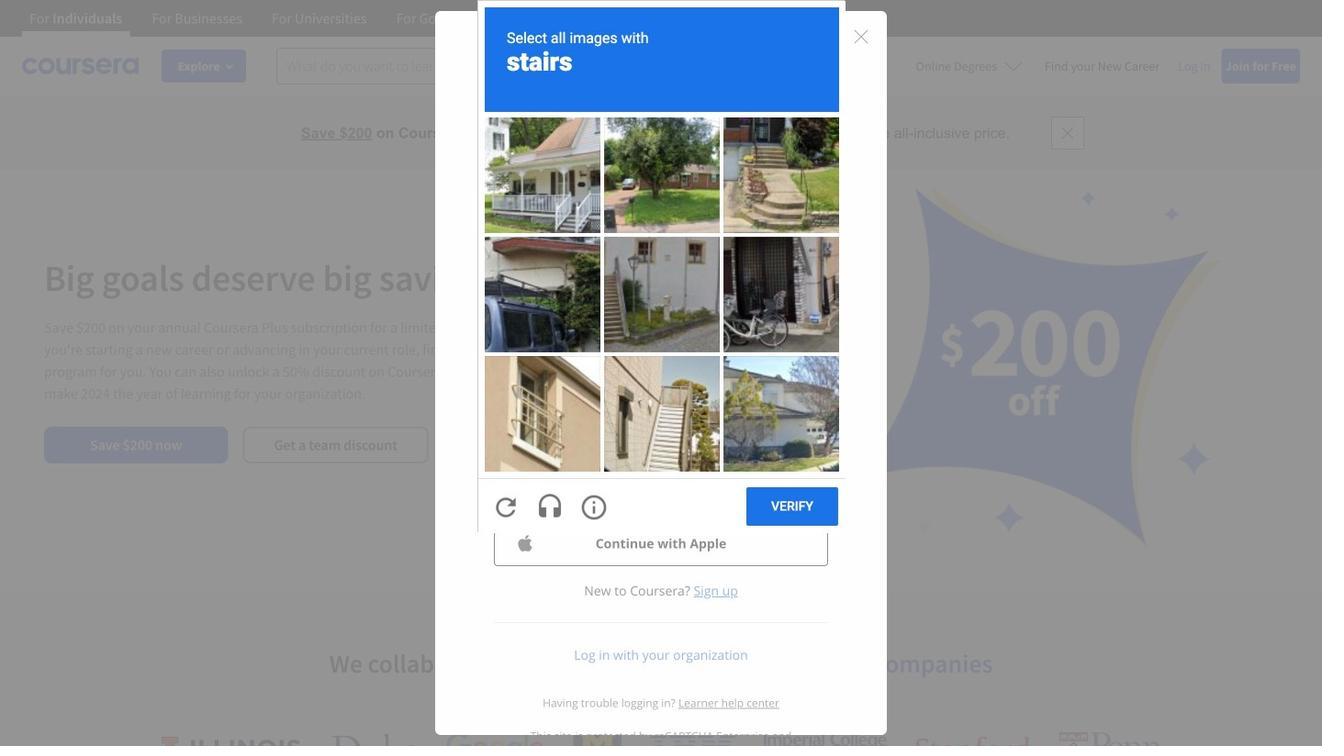 Task type: describe. For each thing, give the bounding box(es) containing it.
university of michigan image
[[574, 724, 622, 747]]

imperial college london image
[[764, 733, 887, 747]]



Task type: locate. For each thing, give the bounding box(es) containing it.
None search field
[[276, 48, 602, 85]]

university of pennsylvania image
[[1059, 732, 1163, 747]]

coursera image
[[22, 51, 139, 81]]

alert
[[0, 96, 1323, 170]]

close modal image
[[851, 26, 873, 48]]

google image
[[446, 732, 545, 747]]

ibm image
[[651, 732, 736, 747]]

stanford university image
[[916, 737, 1031, 747]]

duke university image
[[332, 734, 418, 747]]

authentication modal dialog
[[435, 11, 887, 747]]

banner navigation
[[15, 0, 517, 37]]

university of illinois at urbana-champaign image
[[160, 734, 304, 747]]

name@email.com email field
[[495, 131, 828, 174]]

close modal image
[[855, 30, 868, 44]]

Enter your password password field
[[495, 210, 789, 253]]

your password is hidden image
[[797, 221, 819, 243]]



Task type: vqa. For each thing, say whether or not it's contained in the screenshot.
Coursera Plus image
no



